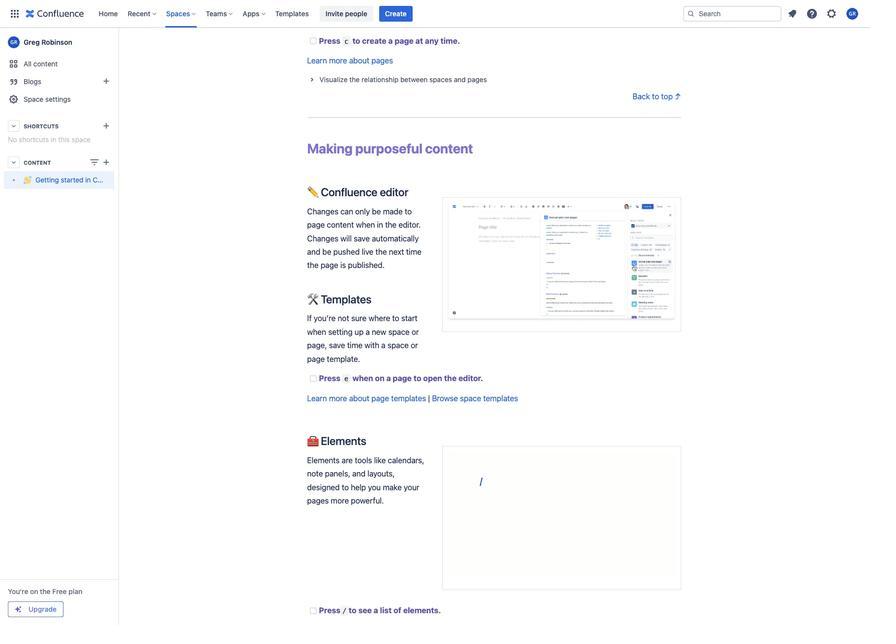 Task type: locate. For each thing, give the bounding box(es) containing it.
1 vertical spatial and
[[307, 248, 321, 256]]

0 horizontal spatial time
[[347, 341, 363, 350]]

learn up expand content icon
[[307, 56, 327, 65]]

1 vertical spatial editor.
[[459, 374, 483, 383]]

0 horizontal spatial save
[[329, 341, 345, 350]]

0 vertical spatial copy image
[[472, 143, 484, 155]]

about for pages
[[349, 56, 370, 65]]

0 horizontal spatial pages
[[307, 497, 329, 506]]

1 vertical spatial on
[[30, 588, 38, 596]]

time right the next
[[406, 248, 422, 256]]

1 horizontal spatial copy image
[[408, 186, 420, 198]]

0 vertical spatial changes
[[307, 207, 339, 216]]

more inside elements are tools like calendars, note panels, and layouts, designed to help you make your pages more powerful.
[[331, 497, 349, 506]]

more up visualize
[[329, 56, 347, 65]]

be right only
[[372, 207, 381, 216]]

3 press from the top
[[319, 607, 341, 615]]

0 vertical spatial about
[[349, 56, 370, 65]]

1 learn from the top
[[307, 56, 327, 65]]

calendars,
[[388, 456, 425, 465]]

collapse sidebar image
[[107, 32, 129, 52]]

0 horizontal spatial on
[[30, 588, 38, 596]]

create a page image
[[100, 157, 112, 168]]

1 vertical spatial learn
[[307, 394, 327, 403]]

🧰 elements
[[307, 435, 367, 448]]

like
[[374, 456, 386, 465]]

space
[[24, 95, 43, 103]]

✏️
[[307, 186, 319, 199]]

0 horizontal spatial templates
[[391, 394, 426, 403]]

0 vertical spatial be
[[372, 207, 381, 216]]

2 vertical spatial content
[[327, 221, 354, 229]]

0 vertical spatial confluence
[[93, 176, 129, 184]]

apps
[[243, 9, 260, 17]]

elements up note on the left bottom of the page
[[307, 456, 340, 465]]

make
[[383, 483, 402, 492]]

be left pushed
[[323, 248, 332, 256]]

a up learn more about page templates link at the bottom of the page
[[387, 374, 391, 383]]

save inside changes can only be made to page content when in the editor. changes will save automatically and be pushed live the next time the page is published.
[[354, 234, 370, 243]]

only
[[355, 207, 370, 216]]

panels,
[[325, 470, 351, 479]]

plan
[[69, 588, 82, 596]]

upgrade button
[[8, 602, 63, 617]]

page down the page,
[[307, 355, 325, 364]]

1 horizontal spatial and
[[353, 470, 366, 479]]

to right c
[[353, 36, 360, 45]]

pages right spaces
[[468, 75, 487, 84]]

powerful.
[[351, 497, 384, 506]]

copy image for 🧰 elements
[[366, 435, 377, 447]]

2 vertical spatial and
[[353, 470, 366, 479]]

press for to create a page at any time.
[[319, 36, 341, 45]]

0 vertical spatial learn
[[307, 56, 327, 65]]

space
[[72, 135, 91, 144], [389, 328, 410, 337], [388, 341, 409, 350], [460, 394, 482, 403]]

more
[[329, 56, 347, 65], [329, 394, 347, 403], [331, 497, 349, 506]]

page left "is"
[[321, 261, 338, 270]]

editor
[[380, 186, 409, 199]]

or
[[412, 328, 419, 337], [411, 341, 418, 350]]

2 vertical spatial pages
[[307, 497, 329, 506]]

greg robinson
[[24, 38, 72, 46]]

in for shortcuts
[[51, 135, 56, 144]]

0 vertical spatial in
[[51, 135, 56, 144]]

0 horizontal spatial be
[[323, 248, 332, 256]]

a for on
[[387, 374, 391, 383]]

time down up
[[347, 341, 363, 350]]

changes down ✏️
[[307, 207, 339, 216]]

a
[[389, 36, 393, 45], [366, 328, 370, 337], [382, 341, 386, 350], [387, 374, 391, 383], [374, 607, 378, 615]]

with
[[365, 341, 380, 350]]

1 vertical spatial save
[[329, 341, 345, 350]]

more for learn more about pages
[[329, 56, 347, 65]]

in right started
[[85, 176, 91, 184]]

home link
[[96, 6, 121, 21]]

press left e
[[319, 374, 341, 383]]

confluence up can
[[321, 186, 378, 199]]

1 vertical spatial confluence
[[321, 186, 378, 199]]

press left c
[[319, 36, 341, 45]]

content button
[[4, 154, 114, 171]]

settings icon image
[[826, 8, 838, 19]]

live
[[362, 248, 374, 256]]

0 vertical spatial copy image
[[408, 186, 420, 198]]

on inside space element
[[30, 588, 38, 596]]

any
[[425, 36, 439, 45]]

1 horizontal spatial time
[[406, 248, 422, 256]]

save down setting
[[329, 341, 345, 350]]

the inside dropdown button
[[350, 75, 360, 84]]

the
[[350, 75, 360, 84], [385, 221, 397, 229], [376, 248, 387, 256], [307, 261, 319, 270], [444, 374, 457, 383], [40, 588, 51, 596]]

1 vertical spatial templates
[[321, 293, 372, 306]]

0 horizontal spatial templates
[[275, 9, 309, 17]]

0 vertical spatial more
[[329, 56, 347, 65]]

2 learn from the top
[[307, 394, 327, 403]]

time.
[[441, 36, 460, 45]]

pages inside dropdown button
[[468, 75, 487, 84]]

to inside 'if you're not sure where to start when setting up a new space or page, save time with a space or page template.'
[[392, 314, 400, 323]]

to left the help
[[342, 483, 349, 492]]

0 horizontal spatial confluence
[[93, 176, 129, 184]]

back
[[633, 92, 650, 101]]

1 vertical spatial when
[[307, 328, 326, 337]]

2 press from the top
[[319, 374, 341, 383]]

1 vertical spatial about
[[349, 394, 370, 403]]

a right create
[[389, 36, 393, 45]]

space right browse at the bottom of page
[[460, 394, 482, 403]]

and inside dropdown button
[[454, 75, 466, 84]]

1 vertical spatial changes
[[307, 234, 339, 243]]

2 horizontal spatial pages
[[468, 75, 487, 84]]

all content link
[[4, 55, 114, 73]]

made
[[383, 207, 403, 216]]

editor. up automatically
[[399, 221, 421, 229]]

0 horizontal spatial content
[[33, 60, 58, 68]]

0 vertical spatial editor.
[[399, 221, 421, 229]]

to
[[353, 36, 360, 45], [653, 92, 660, 101], [405, 207, 412, 216], [392, 314, 400, 323], [414, 374, 422, 383], [342, 483, 349, 492], [349, 607, 357, 615]]

1 vertical spatial time
[[347, 341, 363, 350]]

the left free
[[40, 588, 51, 596]]

Search field
[[684, 6, 782, 21]]

in left this
[[51, 135, 56, 144]]

people
[[345, 9, 368, 17]]

confluence image
[[26, 8, 84, 19], [26, 8, 84, 19]]

making
[[307, 140, 353, 156]]

confluence down create a page image
[[93, 176, 129, 184]]

1 horizontal spatial in
[[85, 176, 91, 184]]

templates
[[275, 9, 309, 17], [321, 293, 372, 306]]

0 horizontal spatial in
[[51, 135, 56, 144]]

templates right apps popup button
[[275, 9, 309, 17]]

changes left will
[[307, 234, 339, 243]]

1 vertical spatial pages
[[468, 75, 487, 84]]

elements up are
[[321, 435, 367, 448]]

and left pushed
[[307, 248, 321, 256]]

pages down designed on the bottom left of the page
[[307, 497, 329, 506]]

1 vertical spatial content
[[425, 140, 473, 156]]

0 vertical spatial press
[[319, 36, 341, 45]]

note
[[307, 470, 323, 479]]

1 horizontal spatial copy image
[[472, 143, 484, 155]]

all content
[[24, 60, 58, 68]]

0 vertical spatial templates
[[275, 9, 309, 17]]

press for to see a list of elements.
[[319, 607, 341, 615]]

2 horizontal spatial and
[[454, 75, 466, 84]]

2 vertical spatial press
[[319, 607, 341, 615]]

pages inside elements are tools like calendars, note panels, and layouts, designed to help you make your pages more powerful.
[[307, 497, 329, 506]]

2 horizontal spatial in
[[377, 221, 383, 229]]

the right open
[[444, 374, 457, 383]]

premium image
[[14, 606, 22, 614]]

page inside 'if you're not sure where to start when setting up a new space or page, save time with a space or page template.'
[[307, 355, 325, 364]]

press left /
[[319, 607, 341, 615]]

home
[[99, 9, 118, 17]]

1 press from the top
[[319, 36, 341, 45]]

0 horizontal spatial editor.
[[399, 221, 421, 229]]

learn more about pages
[[307, 56, 393, 65]]

to left 'start' at the bottom
[[392, 314, 400, 323]]

e
[[345, 375, 349, 383]]

0 vertical spatial or
[[412, 328, 419, 337]]

your
[[404, 483, 420, 492]]

to left open
[[414, 374, 422, 383]]

in for started
[[85, 176, 91, 184]]

0 horizontal spatial copy image
[[366, 435, 377, 447]]

be
[[372, 207, 381, 216], [323, 248, 332, 256]]

1 vertical spatial elements
[[307, 456, 340, 465]]

content inside space element
[[33, 60, 58, 68]]

about down create
[[349, 56, 370, 65]]

when up the page,
[[307, 328, 326, 337]]

1 horizontal spatial templates
[[484, 394, 519, 403]]

🧰
[[307, 435, 319, 448]]

a for create
[[389, 36, 393, 45]]

relationship
[[362, 75, 399, 84]]

pushed
[[334, 248, 360, 256]]

save
[[354, 234, 370, 243], [329, 341, 345, 350]]

back to top ⤴
[[633, 92, 681, 101]]

0 vertical spatial and
[[454, 75, 466, 84]]

robinson
[[41, 38, 72, 46]]

0 vertical spatial pages
[[372, 56, 393, 65]]

getting started in confluence
[[35, 176, 129, 184]]

is
[[340, 261, 346, 270]]

in inside changes can only be made to page content when in the editor. changes will save automatically and be pushed live the next time the page is published.
[[377, 221, 383, 229]]

more down e
[[329, 394, 347, 403]]

0 vertical spatial on
[[375, 374, 385, 383]]

and right spaces
[[454, 75, 466, 84]]

2 vertical spatial in
[[377, 221, 383, 229]]

in down made
[[377, 221, 383, 229]]

elements.
[[403, 607, 441, 615]]

spaces
[[430, 75, 452, 84]]

changes
[[307, 207, 339, 216], [307, 234, 339, 243]]

copy image
[[472, 143, 484, 155], [371, 293, 383, 305]]

space right this
[[72, 135, 91, 144]]

1 horizontal spatial save
[[354, 234, 370, 243]]

2 about from the top
[[349, 394, 370, 403]]

create
[[362, 36, 387, 45]]

page
[[395, 36, 414, 45], [307, 221, 325, 229], [321, 261, 338, 270], [307, 355, 325, 364], [393, 374, 412, 383], [372, 394, 389, 403]]

and up the help
[[353, 470, 366, 479]]

learn more about page templates | browse space templates
[[307, 394, 519, 403]]

spaces
[[166, 9, 190, 17]]

templates
[[391, 394, 426, 403], [484, 394, 519, 403]]

pages up relationship
[[372, 56, 393, 65]]

more down designed on the bottom left of the page
[[331, 497, 349, 506]]

press e when on a page to open the editor.
[[319, 374, 483, 383]]

1 about from the top
[[349, 56, 370, 65]]

0 vertical spatial save
[[354, 234, 370, 243]]

when right e
[[353, 374, 373, 383]]

a right up
[[366, 328, 370, 337]]

shortcuts button
[[4, 117, 114, 135]]

when inside changes can only be made to page content when in the editor. changes will save automatically and be pushed live the next time the page is published.
[[356, 221, 375, 229]]

save up the "live"
[[354, 234, 370, 243]]

expand content image
[[306, 74, 318, 86]]

about down template.
[[349, 394, 370, 403]]

1 horizontal spatial content
[[327, 221, 354, 229]]

2 templates from the left
[[484, 394, 519, 403]]

page down ✏️
[[307, 221, 325, 229]]

0 vertical spatial content
[[33, 60, 58, 68]]

pages
[[372, 56, 393, 65], [468, 75, 487, 84], [307, 497, 329, 506]]

confluence
[[93, 176, 129, 184], [321, 186, 378, 199]]

time
[[406, 248, 422, 256], [347, 341, 363, 350]]

1 horizontal spatial templates
[[321, 293, 372, 306]]

copy image
[[408, 186, 420, 198], [366, 435, 377, 447]]

1 vertical spatial in
[[85, 176, 91, 184]]

0 horizontal spatial copy image
[[371, 293, 383, 305]]

to inside elements are tools like calendars, note panels, and layouts, designed to help you make your pages more powerful.
[[342, 483, 349, 492]]

when inside 'if you're not sure where to start when setting up a new space or page, save time with a space or page template.'
[[307, 328, 326, 337]]

editor. inside changes can only be made to page content when in the editor. changes will save automatically and be pushed live the next time the page is published.
[[399, 221, 421, 229]]

editor. up browse space templates 'link'
[[459, 374, 483, 383]]

a left list
[[374, 607, 378, 615]]

on up learn more about page templates link at the bottom of the page
[[375, 374, 385, 383]]

1 vertical spatial more
[[329, 394, 347, 403]]

learn up the 🧰
[[307, 394, 327, 403]]

greg robinson link
[[4, 32, 114, 52]]

0 vertical spatial time
[[406, 248, 422, 256]]

1 vertical spatial copy image
[[366, 435, 377, 447]]

search image
[[688, 10, 695, 17]]

🛠️
[[307, 293, 319, 306]]

the down learn more about pages at the left top of the page
[[350, 75, 360, 84]]

0 horizontal spatial and
[[307, 248, 321, 256]]

1 vertical spatial copy image
[[371, 293, 383, 305]]

spaces button
[[163, 6, 200, 21]]

to right made
[[405, 207, 412, 216]]

to right /
[[349, 607, 357, 615]]

time inside changes can only be made to page content when in the editor. changes will save automatically and be pushed live the next time the page is published.
[[406, 248, 422, 256]]

0 vertical spatial when
[[356, 221, 375, 229]]

when
[[356, 221, 375, 229], [307, 328, 326, 337], [353, 374, 373, 383]]

banner
[[0, 0, 871, 28]]

when down only
[[356, 221, 375, 229]]

0 vertical spatial elements
[[321, 435, 367, 448]]

1 vertical spatial press
[[319, 374, 341, 383]]

upgrade
[[28, 605, 57, 614]]

content inside changes can only be made to page content when in the editor. changes will save automatically and be pushed live the next time the page is published.
[[327, 221, 354, 229]]

1 horizontal spatial on
[[375, 374, 385, 383]]

greg
[[24, 38, 40, 46]]

blogs link
[[4, 73, 114, 91]]

templates up not
[[321, 293, 372, 306]]

on right you're
[[30, 588, 38, 596]]

a right with
[[382, 341, 386, 350]]

1 horizontal spatial be
[[372, 207, 381, 216]]

the right the "live"
[[376, 248, 387, 256]]

2 vertical spatial more
[[331, 497, 349, 506]]



Task type: describe. For each thing, give the bounding box(es) containing it.
will
[[341, 234, 352, 243]]

the left "is"
[[307, 261, 319, 270]]

1 vertical spatial or
[[411, 341, 418, 350]]

create
[[385, 9, 407, 17]]

space down 'start' at the bottom
[[389, 328, 410, 337]]

template.
[[327, 355, 360, 364]]

1 vertical spatial be
[[323, 248, 332, 256]]

learn for learn more about pages
[[307, 56, 327, 65]]

if
[[307, 314, 312, 323]]

time inside 'if you're not sure where to start when setting up a new space or page, save time with a space or page template.'
[[347, 341, 363, 350]]

save inside 'if you're not sure where to start when setting up a new space or page, save time with a space or page template.'
[[329, 341, 345, 350]]

press c to create a page at any time.
[[319, 36, 460, 45]]

c
[[345, 37, 349, 45]]

1 horizontal spatial editor.
[[459, 374, 483, 383]]

next
[[389, 248, 404, 256]]

page down press e when on a page to open the editor.
[[372, 394, 389, 403]]

shortcuts
[[24, 123, 59, 129]]

shortcuts
[[19, 135, 49, 144]]

list
[[380, 607, 392, 615]]

banner containing home
[[0, 0, 871, 28]]

purposeful
[[356, 140, 423, 156]]

your profile and preferences image
[[847, 8, 859, 19]]

top
[[662, 92, 673, 101]]

up
[[355, 328, 364, 337]]

content
[[24, 159, 51, 166]]

change view image
[[89, 157, 100, 168]]

2 vertical spatial when
[[353, 374, 373, 383]]

/
[[343, 607, 347, 615]]

started
[[61, 176, 83, 184]]

tools
[[355, 456, 372, 465]]

page,
[[307, 341, 327, 350]]

see
[[359, 607, 372, 615]]

notification icon image
[[787, 8, 799, 19]]

a for see
[[374, 607, 378, 615]]

new
[[372, 328, 387, 337]]

add shortcut image
[[100, 120, 112, 132]]

|
[[428, 394, 430, 403]]

recent
[[128, 9, 151, 17]]

getting
[[35, 176, 59, 184]]

elements are tools like calendars, note panels, and layouts, designed to help you make your pages more powerful.
[[307, 456, 427, 506]]

changes can only be made to page content when in the editor. changes will save automatically and be pushed live the next time the page is published.
[[307, 207, 424, 270]]

invite
[[326, 9, 344, 17]]

no
[[8, 135, 17, 144]]

published.
[[348, 261, 385, 270]]

and inside elements are tools like calendars, note panels, and layouts, designed to help you make your pages more powerful.
[[353, 470, 366, 479]]

no shortcuts in this space
[[8, 135, 91, 144]]

getting started in confluence link
[[4, 171, 129, 189]]

about for page
[[349, 394, 370, 403]]

confluence inside getting started in confluence link
[[93, 176, 129, 184]]

learn more about pages link
[[307, 56, 393, 65]]

1 horizontal spatial pages
[[372, 56, 393, 65]]

recent button
[[125, 6, 160, 21]]

more for learn more about page templates | browse space templates
[[329, 394, 347, 403]]

settings
[[45, 95, 71, 103]]

designed
[[307, 483, 340, 492]]

templates inside global element
[[275, 9, 309, 17]]

you're
[[314, 314, 336, 323]]

space right with
[[388, 341, 409, 350]]

all
[[24, 60, 32, 68]]

2 changes from the top
[[307, 234, 339, 243]]

if you're not sure where to start when setting up a new space or page, save time with a space or page template.
[[307, 314, 421, 364]]

create a blog image
[[100, 75, 112, 87]]

page up "learn more about page templates | browse space templates"
[[393, 374, 412, 383]]

layouts,
[[368, 470, 395, 479]]

at
[[416, 36, 423, 45]]

you're
[[8, 588, 28, 596]]

the down made
[[385, 221, 397, 229]]

free
[[52, 588, 67, 596]]

🛠️ templates
[[307, 293, 372, 306]]

invite people button
[[320, 6, 373, 21]]

learn for learn more about page templates | browse space templates
[[307, 394, 327, 403]]

space element
[[0, 28, 129, 626]]

copy image for ✏️ confluence editor
[[408, 186, 420, 198]]

browse space templates link
[[432, 394, 519, 403]]

browse
[[432, 394, 458, 403]]

1 changes from the top
[[307, 207, 339, 216]]

global element
[[6, 0, 682, 27]]

can
[[341, 207, 353, 216]]

making purposeful content
[[307, 140, 473, 156]]

and inside changes can only be made to page content when in the editor. changes will save automatically and be pushed live the next time the page is published.
[[307, 248, 321, 256]]

page left at
[[395, 36, 414, 45]]

automatically
[[372, 234, 419, 243]]

press for when on a page to open the editor.
[[319, 374, 341, 383]]

help
[[351, 483, 366, 492]]

to left top
[[653, 92, 660, 101]]

2 horizontal spatial content
[[425, 140, 473, 156]]

start
[[402, 314, 418, 323]]

elements inside elements are tools like calendars, note panels, and layouts, designed to help you make your pages more powerful.
[[307, 456, 340, 465]]

learn more about page templates link
[[307, 394, 426, 403]]

✏️ confluence editor
[[307, 186, 409, 199]]

visualize the relationship between spaces and pages button
[[302, 70, 687, 90]]

you
[[368, 483, 381, 492]]

setting
[[328, 328, 353, 337]]

blogs
[[24, 77, 41, 86]]

where
[[369, 314, 390, 323]]

not
[[338, 314, 349, 323]]

open
[[423, 374, 443, 383]]

back to top ⤴ link
[[633, 92, 681, 101]]

appswitcher icon image
[[9, 8, 21, 19]]

apps button
[[240, 6, 270, 21]]

space settings link
[[4, 91, 114, 108]]

visualize the relationship between spaces and pages
[[320, 75, 487, 84]]

help icon image
[[807, 8, 818, 19]]

to inside changes can only be made to page content when in the editor. changes will save automatically and be pushed live the next time the page is published.
[[405, 207, 412, 216]]

create link
[[379, 6, 413, 21]]

of
[[394, 607, 402, 615]]

teams button
[[203, 6, 237, 21]]

press / to see a list of elements.
[[319, 607, 441, 615]]

1 horizontal spatial confluence
[[321, 186, 378, 199]]

sure
[[351, 314, 367, 323]]

the inside space element
[[40, 588, 51, 596]]

1 templates from the left
[[391, 394, 426, 403]]

this
[[58, 135, 70, 144]]

between
[[401, 75, 428, 84]]



Task type: vqa. For each thing, say whether or not it's contained in the screenshot.
Be the first to add a reaction
no



